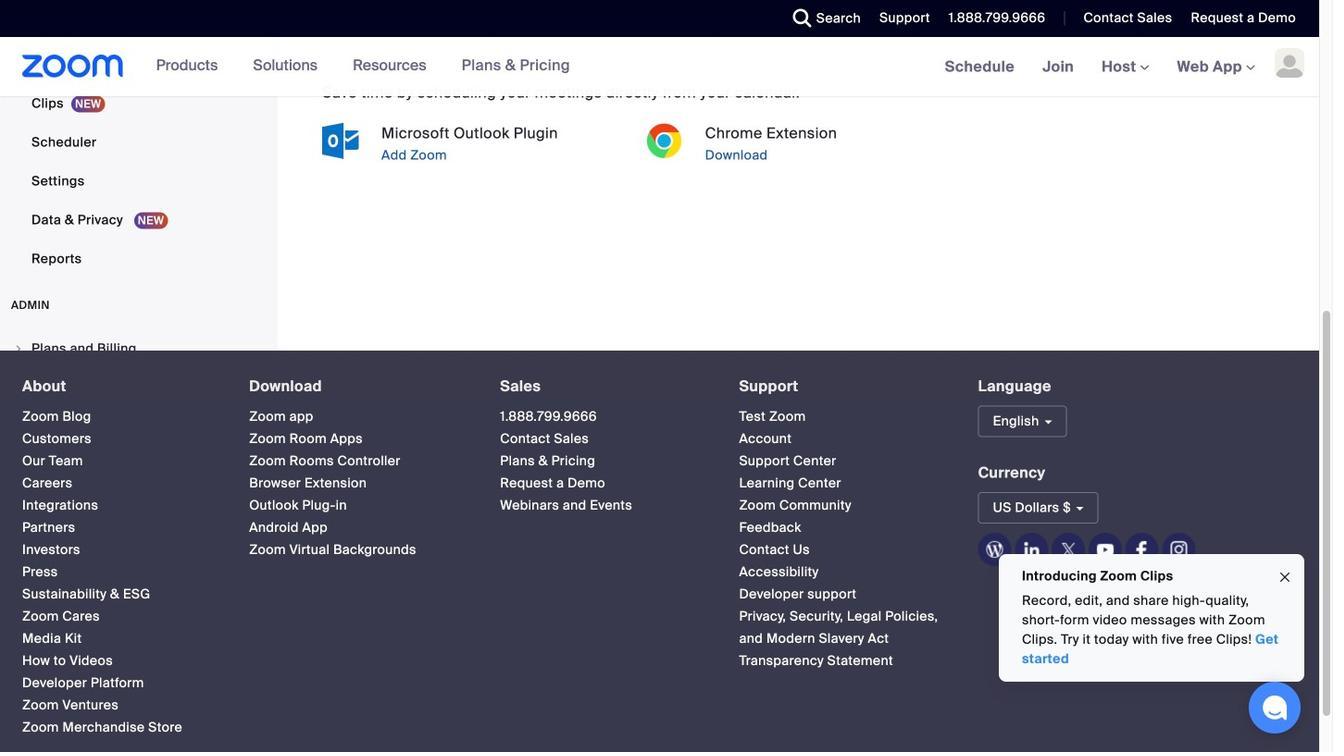 Task type: vqa. For each thing, say whether or not it's contained in the screenshot.
timer image on the top left
no



Task type: locate. For each thing, give the bounding box(es) containing it.
banner
[[0, 37, 1320, 98]]

3 heading from the left
[[500, 379, 706, 395]]

heading
[[22, 379, 216, 395], [249, 379, 467, 395], [500, 379, 706, 395], [739, 379, 945, 395]]

menu item inside side navigation navigation
[[0, 332, 272, 367]]

2 heading from the left
[[249, 379, 467, 395]]

menu item
[[0, 332, 272, 367]]

meetings navigation
[[931, 37, 1320, 98]]

1 heading from the left
[[22, 379, 216, 395]]

product information navigation
[[124, 37, 584, 96]]



Task type: describe. For each thing, give the bounding box(es) containing it.
personal menu menu
[[0, 0, 272, 280]]

4 heading from the left
[[739, 379, 945, 395]]

open chat image
[[1262, 696, 1288, 721]]

right image
[[13, 344, 24, 355]]

profile picture image
[[1275, 48, 1305, 78]]

side navigation navigation
[[0, 0, 278, 591]]

close image
[[1278, 568, 1293, 589]]

zoom logo image
[[22, 55, 124, 78]]



